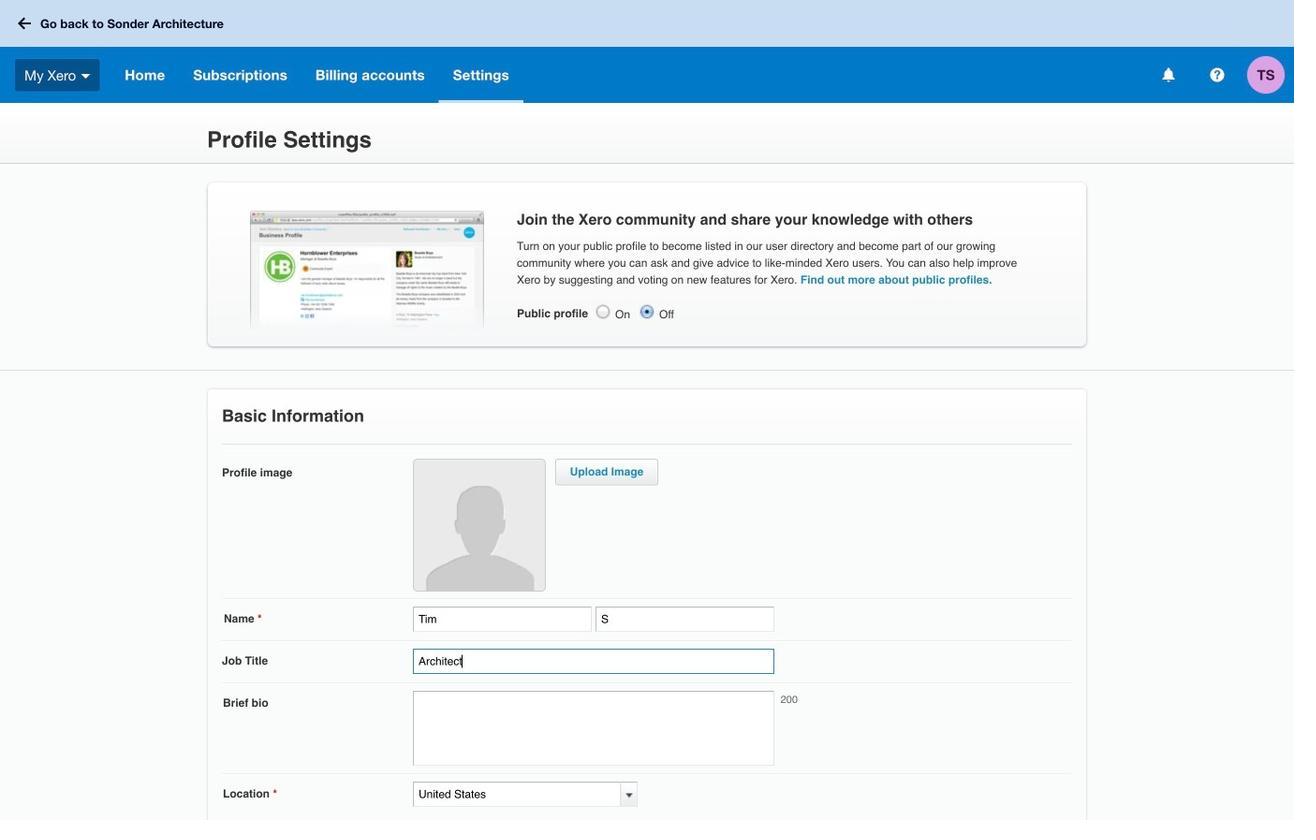 Task type: vqa. For each thing, say whether or not it's contained in the screenshot.
svg image
yes



Task type: locate. For each thing, give the bounding box(es) containing it.
None button
[[595, 303, 611, 320], [639, 303, 655, 320], [595, 303, 611, 320], [639, 303, 655, 320]]

Last text field
[[596, 607, 774, 632]]

svg image
[[18, 17, 31, 29], [1163, 68, 1175, 82], [1210, 68, 1224, 82], [81, 74, 90, 78]]

First text field
[[413, 607, 592, 632]]

banner
[[0, 0, 1294, 103]]

None text field
[[413, 649, 774, 674], [413, 691, 774, 766], [413, 782, 621, 807], [413, 649, 774, 674], [413, 691, 774, 766], [413, 782, 621, 807]]



